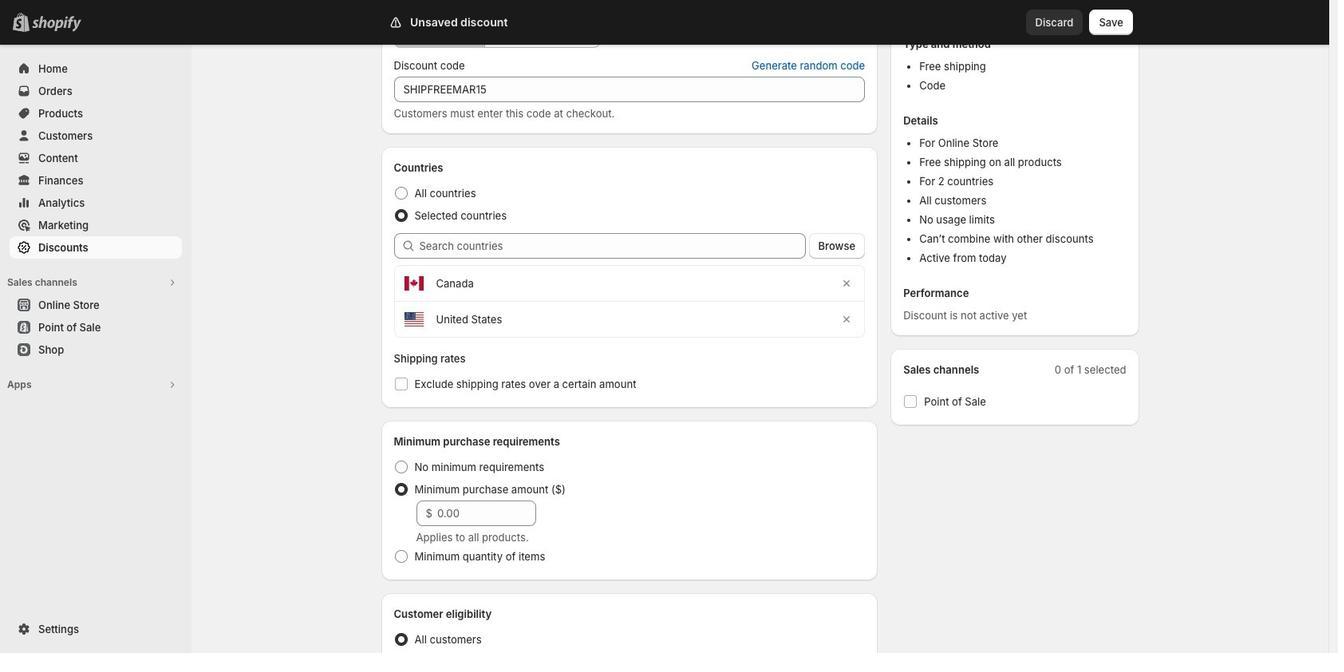 Task type: describe. For each thing, give the bounding box(es) containing it.
0.00 text field
[[437, 501, 536, 526]]

shopify image
[[32, 16, 81, 32]]



Task type: vqa. For each thing, say whether or not it's contained in the screenshot.
THE SHOPIFY image
yes



Task type: locate. For each thing, give the bounding box(es) containing it.
Search countries text field
[[420, 233, 806, 259]]

None text field
[[394, 77, 866, 102]]



